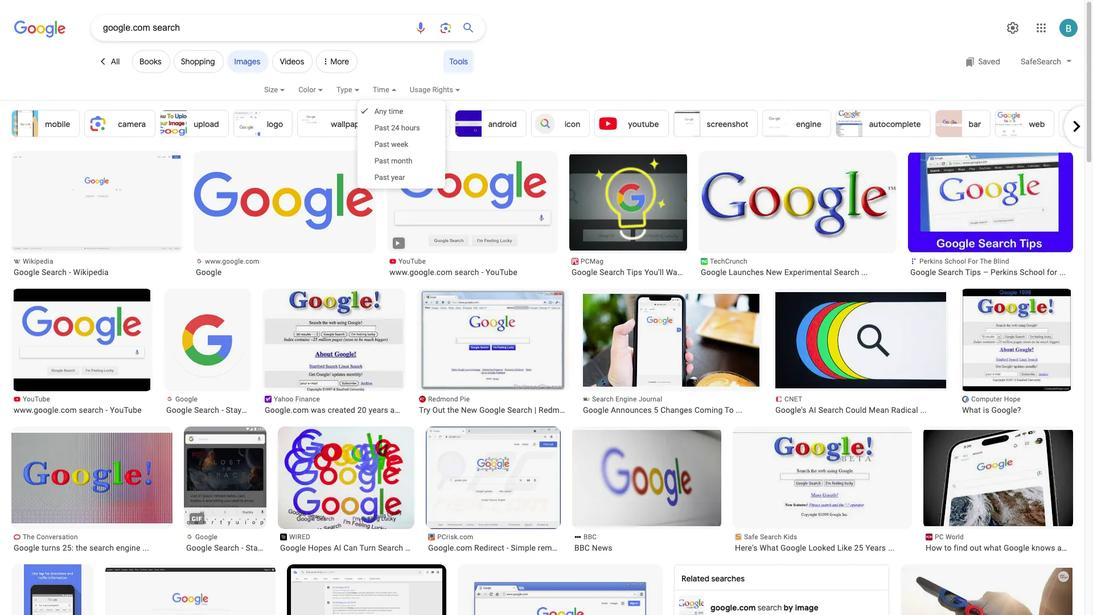 Task type: describe. For each thing, give the bounding box(es) containing it.
google announces 5 changes coming to mobile search element
[[583, 405, 760, 415]]

next image
[[1066, 115, 1089, 138]]

past for past month
[[375, 157, 390, 165]]

google search tips – perkins school for the blind image
[[909, 153, 1074, 252]]

shopping link
[[174, 50, 224, 73]]

google announces 5 changes coming to mobile search image
[[583, 294, 760, 387]]

google turns 25: the search engine ... list item
[[0, 427, 179, 553]]

logo
[[267, 119, 283, 129]]

what is google? element
[[963, 405, 1072, 415]]

google launches new experimental search ... list item
[[699, 151, 897, 277]]

google's ai search could mean radical changes for your internet experience  - cnet image
[[776, 292, 947, 389]]

journal
[[639, 395, 663, 403]]

stay for the bottommost 'google search - stay in the know with ...' list item
[[246, 544, 262, 553]]

wallpaper
[[331, 119, 368, 129]]

wired
[[289, 533, 311, 541]]

learn
[[697, 268, 717, 277]]

more
[[331, 56, 349, 67]]

google search: 12 expert tips to search faster and more strategically image
[[903, 568, 1073, 615]]

autocomplete
[[870, 119, 922, 129]]

how to find out what google knows about ... list item
[[915, 427, 1088, 553]]

youtube
[[629, 119, 660, 129]]

here's what google looked like 25 years ...
[[736, 544, 895, 553]]

related searches
[[682, 574, 745, 584]]

yahoo finance
[[274, 395, 320, 403]]

past 24 hours
[[375, 124, 420, 132]]

autocomplete link
[[836, 110, 931, 137]]

google element
[[196, 267, 374, 277]]

the inside 'list item'
[[448, 406, 459, 415]]

finance
[[296, 395, 320, 403]]

saved link
[[960, 50, 1007, 73]]

iphone link
[[382, 110, 451, 137]]

web
[[1030, 119, 1046, 129]]

google.com redirect - simple removal instructions, search engine fix  (updated) image
[[426, 427, 561, 529]]

1 vertical spatial with
[[309, 544, 324, 553]]

tools button
[[444, 50, 474, 73]]

cnet
[[785, 395, 803, 403]]

try out the new google search | redmond pie element
[[419, 405, 588, 415]]

... inside google announces 5 changes coming to mobile search element
[[736, 406, 743, 415]]

21 google search tips you'll want to learn | pcmag element
[[572, 267, 726, 277]]

usage rights
[[410, 85, 454, 94]]

1 horizontal spatial www.google.com search - youtube list item
[[387, 151, 558, 277]]

is
[[984, 406, 990, 415]]

try out the new google search | redmond pie list item
[[417, 289, 588, 415]]

0 horizontal spatial www.google.com search - youtube element
[[14, 405, 150, 415]]

engine link
[[763, 110, 832, 137]]

books
[[140, 56, 162, 67]]

tips for you'll
[[627, 268, 643, 277]]

blind
[[994, 258, 1010, 266]]

past week link
[[358, 136, 445, 153]]

the inside list item
[[76, 544, 87, 553]]

google.com for google.com redirect - simple removal ...
[[428, 544, 473, 553]]

how to find out what google knows about you | pcworld element
[[926, 543, 1088, 553]]

more button
[[316, 41, 361, 77]]

computer
[[972, 395, 1003, 403]]

any time link
[[358, 103, 445, 120]]

google search tips you'll want to learn ... list item
[[546, 151, 726, 277]]

www.google.com for the left www.google.com search - youtube list item
[[14, 406, 77, 415]]

0 vertical spatial perkins
[[920, 258, 944, 266]]

... inside google hopes ai can turn search into a conversation | wired element
[[428, 544, 435, 553]]

0 horizontal spatial www.google.com search - youtube list item
[[11, 289, 153, 415]]

google search - stay in the know with your google app element for topmost 'google search - stay in the know with ...' list item
[[166, 405, 313, 415]]

... inside google search tips – perkins school for the blind element
[[1060, 268, 1067, 277]]

|
[[535, 406, 537, 415]]

... inside google.com redirect - simple removal instructions, search engine fix  (updated) element
[[570, 544, 576, 553]]

could
[[846, 406, 867, 415]]

25:
[[62, 544, 74, 553]]

turn
[[360, 544, 376, 553]]

0 vertical spatial wikipedia
[[23, 258, 53, 266]]

search by image image
[[439, 21, 453, 35]]

ai inside google's ai search could mean radical changes for your internet experience  - cnet element
[[809, 406, 817, 415]]

books link
[[132, 50, 170, 73]]

shopping
[[181, 56, 215, 67]]

bbc news list item
[[558, 427, 729, 553]]

search inside the try out the new google search | redmond pie element
[[508, 406, 533, 415]]

what is google? image
[[963, 289, 1072, 391]]

google.com search by image
[[711, 603, 819, 613]]

google launches new experimental search ...
[[701, 268, 869, 277]]

0 vertical spatial google search - wikipedia image
[[11, 154, 182, 251]]

years
[[866, 544, 887, 553]]

try
[[419, 406, 431, 415]]

related
[[682, 574, 710, 584]]

1 vertical spatial google search - stay in the know with ...
[[186, 544, 333, 553]]

Search text field
[[103, 18, 407, 38]]

size
[[264, 85, 278, 94]]

1 vertical spatial in
[[264, 544, 270, 553]]

the inside google turns 25: the search engine ... list item
[[23, 533, 35, 541]]

google.com was created 20 years ago — here's what it looked like when it  first launched image
[[265, 289, 403, 398]]

radical
[[892, 406, 919, 415]]

upload
[[194, 119, 219, 129]]

camera link
[[84, 110, 156, 137]]

google.com for google.com was created 20 years ago ...
[[265, 406, 309, 415]]

20
[[358, 406, 367, 415]]

yahoo
[[274, 395, 294, 403]]

try out the new google search | redmond pie image
[[419, 289, 567, 391]]

how
[[926, 544, 943, 553]]

stay for topmost 'google search - stay in the know with ...' list item
[[226, 406, 242, 415]]

google search tips – perkins school for ... list item
[[909, 151, 1074, 277]]

removal
[[538, 544, 568, 553]]

here's
[[736, 544, 758, 553]]

google search - wikipedia
[[14, 268, 109, 277]]

how to find out what google knows about you | pcworld image
[[915, 430, 1086, 526]]

bbc news
[[575, 544, 613, 553]]

try out the new google search | redmond pie
[[419, 406, 588, 415]]

what inside "element"
[[760, 544, 779, 553]]

5
[[654, 406, 659, 415]]

app image
[[1061, 111, 1087, 137]]

to inside 'list item'
[[687, 268, 695, 277]]

usage
[[410, 85, 431, 94]]

21 google search tips you'll want to learn | pcmag image
[[546, 154, 717, 251]]

images
[[234, 56, 261, 67]]

camera
[[118, 119, 146, 129]]

kids
[[784, 533, 798, 541]]

past year
[[375, 173, 405, 182]]

google turns 25: the search engine revolutionised how we access  information, but will it survive ai? image
[[0, 433, 179, 524]]

size button
[[264, 84, 299, 103]]

color
[[299, 85, 316, 94]]

bbc for bbc
[[584, 533, 597, 541]]

search inside 'google turns 25: the search engine revolutionised how we access  information, but will it survive ai?' element
[[89, 544, 114, 553]]

any
[[375, 107, 387, 116]]

google's ai search could mean radical ... list item
[[774, 289, 949, 415]]

- inside google search - wikipedia element
[[69, 268, 71, 277]]

ago
[[391, 406, 404, 415]]

google search - wikipedia list item
[[11, 151, 182, 277]]

announces
[[611, 406, 652, 415]]

google.com redirect - simple removal ...
[[428, 544, 576, 553]]

for
[[1048, 268, 1058, 277]]

pc
[[936, 533, 945, 541]]

1 vertical spatial google search - stay in the know with ... list item
[[184, 427, 333, 574]]

past for past week
[[375, 140, 390, 149]]

engine
[[616, 395, 637, 403]]

know for the bottommost 'google search - stay in the know with ...' list item "google search - stay in the know with your google app" element
[[286, 544, 306, 553]]

www.google.com search - youtube image for the left www.google.com search - youtube element
[[14, 289, 150, 391]]

bbc for bbc news
[[575, 544, 590, 553]]

0 horizontal spatial school
[[945, 258, 967, 266]]

google cloud search: smart business database | google workspace image
[[287, 565, 447, 615]]

google.com was created 20 years ago — here's what it looked like when it  first launched element
[[265, 405, 413, 415]]

bar link
[[936, 110, 992, 137]]

here's what google looked like 25 years ago | safer search element
[[736, 543, 911, 553]]

pc world
[[936, 533, 965, 541]]

out
[[971, 544, 983, 553]]

web link
[[996, 110, 1055, 137]]

google.com
[[711, 603, 756, 613]]

the inside the google search tips – perkins school for ... list item
[[981, 258, 993, 266]]

google search - stay in the know with your google app element for the bottommost 'google search - stay in the know with ...' list item
[[186, 543, 333, 553]]

iphone
[[415, 119, 441, 129]]

icon
[[565, 119, 581, 129]]

search inside google announces 5 changes coming to ... list item
[[593, 395, 614, 403]]

into
[[406, 544, 420, 553]]

search inside google hopes ai can turn search into a conversation | wired element
[[378, 544, 403, 553]]

a
[[422, 544, 426, 553]]

year
[[391, 173, 405, 182]]

click to view animated gif image
[[189, 511, 206, 528]]

news
[[592, 544, 613, 553]]

hopes
[[308, 544, 332, 553]]



Task type: locate. For each thing, give the bounding box(es) containing it.
google search - stay in the know with your google app element
[[166, 405, 313, 415], [186, 543, 333, 553]]

tips inside 'list item'
[[627, 268, 643, 277]]

tools
[[450, 56, 468, 67]]

list containing mobile
[[11, 110, 1094, 137]]

search inside google launches new experimental search features for tracking your online  purchases, reservations & events from gmail | techcrunch element
[[835, 268, 860, 277]]

google search - stay in the know with ... list item
[[164, 289, 313, 415], [184, 427, 333, 574]]

ai left can
[[334, 544, 342, 553]]

1 horizontal spatial new
[[767, 268, 783, 277]]

past left week
[[375, 140, 390, 149]]

google search - wikipedia image
[[11, 154, 182, 251], [105, 568, 276, 615]]

perkins down blind in the top right of the page
[[991, 268, 1019, 277]]

0 vertical spatial google search - stay in the know with your google app element
[[166, 405, 313, 415]]

1 horizontal spatial perkins
[[991, 268, 1019, 277]]

www.google.com search - youtube image for www.google.com search - youtube element to the right
[[387, 154, 558, 251]]

redmond right |
[[539, 406, 574, 415]]

tips inside list item
[[966, 268, 982, 277]]

past left year
[[375, 173, 390, 182]]

new inside 'list item'
[[461, 406, 478, 415]]

videos link
[[273, 50, 313, 73]]

1 horizontal spatial in
[[264, 544, 270, 553]]

1 vertical spatial www.google.com
[[390, 268, 453, 277]]

google search - stay in the know with your google app element down wired
[[186, 543, 333, 553]]

past 24 hours link
[[358, 120, 445, 136]]

know down wired
[[286, 544, 306, 553]]

0 vertical spatial with
[[289, 406, 304, 415]]

www.google.com inside google list item
[[205, 258, 260, 266]]

search
[[42, 268, 67, 277], [600, 268, 625, 277], [835, 268, 860, 277], [939, 268, 964, 277], [593, 395, 614, 403], [194, 406, 219, 415], [508, 406, 533, 415], [819, 406, 844, 415], [761, 533, 782, 541], [214, 544, 239, 553], [378, 544, 403, 553]]

0 vertical spatial www.google.com
[[205, 258, 260, 266]]

past left 24
[[375, 124, 390, 132]]

google hopes ai can turn search into a conversation | wired image
[[278, 427, 415, 529]]

quick settings image
[[1007, 21, 1020, 35]]

1 vertical spatial ai
[[334, 544, 342, 553]]

google search - stay in the know with your google app element down yahoo
[[166, 405, 313, 415]]

click for video information tooltip
[[394, 239, 403, 247]]

what is google? list item
[[961, 289, 1074, 415]]

google image
[[194, 170, 376, 234]]

0 vertical spatial pie
[[460, 395, 470, 403]]

1 vertical spatial pie
[[576, 406, 588, 415]]

... inside 'google turns 25: the search engine revolutionised how we access  information, but will it survive ai?' element
[[143, 544, 149, 553]]

3 past from the top
[[375, 157, 390, 165]]

1 horizontal spatial www.google.com search - youtube
[[390, 268, 518, 277]]

search inside here's what google looked like 25 years ... list item
[[761, 533, 782, 541]]

click to view animated gif tooltip
[[189, 511, 206, 528]]

here's what google looked like 25 years ... list item
[[733, 427, 913, 553]]

redmond
[[428, 395, 458, 403], [539, 406, 574, 415]]

all
[[111, 56, 120, 67]]

with down yahoo finance
[[289, 406, 304, 415]]

usage rights button
[[410, 84, 474, 103]]

2 horizontal spatial www.google.com
[[390, 268, 453, 277]]

google.com was created 20 years ago ... list item
[[263, 289, 413, 415]]

to
[[725, 406, 734, 415]]

android
[[489, 119, 517, 129]]

google
[[14, 268, 40, 277], [196, 268, 222, 277], [572, 268, 598, 277], [701, 268, 727, 277], [911, 268, 937, 277], [175, 395, 198, 403], [166, 406, 192, 415], [480, 406, 506, 415], [583, 406, 609, 415], [195, 533, 218, 541], [14, 544, 40, 553], [186, 544, 212, 553], [280, 544, 306, 553], [781, 544, 807, 553], [1005, 544, 1030, 553]]

bbc left the news
[[575, 544, 590, 553]]

0 horizontal spatial google.com
[[265, 406, 309, 415]]

turns
[[42, 544, 60, 553]]

google launches new experimental search features for tracking your online  purchases, reservations & events from gmail | techcrunch image
[[699, 161, 897, 244]]

to right the want
[[687, 268, 695, 277]]

youtube link
[[595, 110, 669, 137]]

pie
[[460, 395, 470, 403], [576, 406, 588, 415]]

week
[[391, 140, 409, 149]]

new inside list item
[[767, 268, 783, 277]]

to inside list item
[[945, 544, 952, 553]]

pie up the try out the new google search | redmond pie element
[[460, 395, 470, 403]]

google hopes ai can turn search into a conversation | wired element
[[280, 543, 435, 553]]

for
[[969, 258, 979, 266]]

www.google.com search - youtube image
[[387, 154, 558, 251], [14, 289, 150, 391]]

google inside "element"
[[781, 544, 807, 553]]

1 horizontal spatial www.google.com search - youtube element
[[390, 267, 556, 277]]

looked
[[809, 544, 836, 553]]

1 vertical spatial google search - stay in the know with your google app image
[[184, 427, 267, 574]]

... inside google's ai search could mean radical changes for your internet experience  - cnet element
[[921, 406, 928, 415]]

1 vertical spatial redmond
[[539, 406, 574, 415]]

engine inside 'google turns 25: the search engine revolutionised how we access  information, but will it survive ai?' element
[[116, 544, 140, 553]]

people can now get contact info cut from google search results - bbc news image
[[558, 430, 729, 526]]

1 vertical spatial list
[[0, 151, 1088, 615]]

1 horizontal spatial what
[[963, 406, 982, 415]]

google search - stay in the know with your google app image inside 'google search - stay in the know with ...' list item
[[167, 299, 249, 381]]

tips for –
[[966, 268, 982, 277]]

to down pc world
[[945, 544, 952, 553]]

ai right google's
[[809, 406, 817, 415]]

0 vertical spatial in
[[244, 406, 250, 415]]

know
[[266, 406, 287, 415], [286, 544, 306, 553]]

0 vertical spatial the
[[981, 258, 993, 266]]

simple
[[511, 544, 536, 553]]

0 horizontal spatial redmond
[[428, 395, 458, 403]]

google search - stay in the know with your google app image
[[167, 299, 249, 381], [184, 427, 267, 574]]

know down yahoo
[[266, 406, 287, 415]]

1 vertical spatial google.com
[[428, 544, 473, 553]]

the conversation
[[23, 533, 78, 541]]

past for past year
[[375, 173, 390, 182]]

how to find out what google knows about ...
[[926, 544, 1088, 553]]

google?
[[992, 406, 1022, 415]]

search inside google's ai search could mean radical changes for your internet experience  - cnet element
[[819, 406, 844, 415]]

0 horizontal spatial wikipedia
[[23, 258, 53, 266]]

0 vertical spatial www.google.com search - youtube image
[[387, 154, 558, 251]]

new down redmond pie
[[461, 406, 478, 415]]

0 horizontal spatial what
[[760, 544, 779, 553]]

search inside google search - wikipedia element
[[42, 268, 67, 277]]

google's ai search could mean radical changes for your internet experience  - cnet element
[[776, 405, 947, 415]]

created
[[328, 406, 356, 415]]

type button
[[337, 84, 373, 103]]

0 horizontal spatial www.google.com
[[14, 406, 77, 415]]

1 vertical spatial bbc
[[575, 544, 590, 553]]

techcrunch
[[711, 258, 748, 266]]

0 horizontal spatial ai
[[334, 544, 342, 553]]

knows
[[1032, 544, 1056, 553]]

google.com down yahoo
[[265, 406, 309, 415]]

... inside 21 google search tips you'll want to learn | pcmag element
[[719, 268, 726, 277]]

0 vertical spatial bbc
[[584, 533, 597, 541]]

www.google.com for the right www.google.com search - youtube list item
[[390, 268, 453, 277]]

0 vertical spatial engine
[[797, 119, 822, 129]]

mobile link
[[11, 110, 80, 137]]

0 vertical spatial to
[[687, 268, 695, 277]]

pie right |
[[576, 406, 588, 415]]

0 vertical spatial know
[[266, 406, 287, 415]]

time
[[389, 107, 404, 116]]

0 vertical spatial google search - stay in the know with ... list item
[[164, 289, 313, 415]]

0 horizontal spatial stay
[[226, 406, 242, 415]]

0 horizontal spatial the
[[23, 533, 35, 541]]

1 vertical spatial wikipedia
[[73, 268, 109, 277]]

school
[[945, 258, 967, 266], [1021, 268, 1046, 277]]

0 horizontal spatial to
[[687, 268, 695, 277]]

youtube
[[399, 258, 426, 266], [486, 268, 518, 277], [23, 395, 50, 403], [110, 406, 142, 415]]

1 horizontal spatial redmond
[[539, 406, 574, 415]]

world
[[946, 533, 965, 541]]

1 horizontal spatial www.google.com
[[205, 258, 260, 266]]

1 horizontal spatial school
[[1021, 268, 1046, 277]]

0 vertical spatial google search - stay in the know with your google app image
[[167, 299, 249, 381]]

... inside here's what google looked like 25 years ago | safer search "element"
[[889, 544, 895, 553]]

google search - stay in the know with your google app image for the bottommost 'google search - stay in the know with ...' list item "google search - stay in the know with your google app" element
[[184, 427, 267, 574]]

ai
[[809, 406, 817, 415], [334, 544, 342, 553]]

1 horizontal spatial wikipedia
[[73, 268, 109, 277]]

bbc up bbc news
[[584, 533, 597, 541]]

in
[[244, 406, 250, 415], [264, 544, 270, 553]]

screenshot link
[[674, 110, 759, 137]]

www.google.com search - youtube list item
[[387, 151, 558, 277], [11, 289, 153, 415]]

2 past from the top
[[375, 140, 390, 149]]

1 vertical spatial engine
[[116, 544, 140, 553]]

any time
[[375, 107, 404, 116]]

the
[[253, 406, 264, 415], [448, 406, 459, 415], [76, 544, 87, 553], [273, 544, 284, 553]]

1 vertical spatial google search - wikipedia image
[[105, 568, 276, 615]]

1 vertical spatial www.google.com search - youtube
[[14, 406, 142, 415]]

0 vertical spatial what
[[963, 406, 982, 415]]

1 horizontal spatial with
[[309, 544, 324, 553]]

google turns 25: the search engine revolutionised how we access  information, but will it survive ai? element
[[14, 543, 170, 553]]

rights
[[433, 85, 454, 94]]

0 horizontal spatial engine
[[116, 544, 140, 553]]

logo link
[[233, 110, 293, 137]]

screenshot
[[707, 119, 749, 129]]

google launches new experimental search features for tracking your online  purchases, reservations & events from gmail | techcrunch element
[[701, 267, 895, 277]]

1 vertical spatial www.google.com search - youtube element
[[14, 405, 150, 415]]

1 horizontal spatial www.google.com search - youtube image
[[387, 154, 558, 251]]

pcmag
[[581, 258, 604, 266]]

google announces 5 changes coming to ...
[[583, 406, 743, 415]]

videos
[[280, 56, 304, 67]]

1 vertical spatial google search - stay in the know with your google app element
[[186, 543, 333, 553]]

hours
[[402, 124, 420, 132]]

perkins left for
[[920, 258, 944, 266]]

google.com redirect - simple removal instructions, search engine fix  (updated) element
[[428, 543, 576, 553]]

all link
[[91, 50, 129, 73]]

1 horizontal spatial to
[[945, 544, 952, 553]]

0 vertical spatial new
[[767, 268, 783, 277]]

with
[[289, 406, 304, 415], [309, 544, 324, 553]]

0 vertical spatial google.com
[[265, 406, 309, 415]]

hope
[[1005, 395, 1022, 403]]

0 horizontal spatial tips
[[627, 268, 643, 277]]

google search - stay in the know with your google app image for topmost 'google search - stay in the know with ...' list item "google search - stay in the know with your google app" element
[[167, 299, 249, 381]]

search inside google search tips – perkins school for the blind element
[[939, 268, 964, 277]]

www.google.com search - youtube element
[[390, 267, 556, 277], [14, 405, 150, 415]]

google search - wikipedia element
[[14, 267, 180, 277]]

past up the 'past year'
[[375, 157, 390, 165]]

google search - stay in the know with ... down yahoo
[[166, 406, 313, 415]]

list
[[11, 110, 1094, 137], [0, 151, 1088, 615]]

here's what google looked like 25 years ago | safer search image
[[733, 432, 913, 524]]

0 horizontal spatial www.google.com search - youtube
[[14, 406, 142, 415]]

0 horizontal spatial perkins
[[920, 258, 944, 266]]

1 horizontal spatial stay
[[246, 544, 262, 553]]

past month
[[375, 157, 413, 165]]

ai inside google hopes ai can turn search into a conversation | wired element
[[334, 544, 342, 553]]

icon link
[[531, 110, 590, 137]]

1 vertical spatial new
[[461, 406, 478, 415]]

month
[[391, 157, 413, 165]]

-
[[69, 268, 71, 277], [482, 268, 484, 277], [106, 406, 108, 415], [222, 406, 224, 415], [242, 544, 244, 553], [507, 544, 509, 553]]

1 vertical spatial the
[[23, 533, 35, 541]]

wallpaper link
[[298, 110, 377, 137]]

0 vertical spatial ai
[[809, 406, 817, 415]]

google hopes ai can turn search into a ... list item
[[278, 427, 435, 553]]

0 horizontal spatial pie
[[460, 395, 470, 403]]

google.com redirect - simple removal ... list item
[[426, 427, 576, 553]]

past
[[375, 124, 390, 132], [375, 140, 390, 149], [375, 157, 390, 165], [375, 173, 390, 182]]

1 horizontal spatial google.com
[[428, 544, 473, 553]]

0 vertical spatial school
[[945, 258, 967, 266]]

0 vertical spatial stay
[[226, 406, 242, 415]]

about
[[1058, 544, 1079, 553]]

25
[[855, 544, 864, 553]]

1 past from the top
[[375, 124, 390, 132]]

the left conversation
[[23, 533, 35, 541]]

1 vertical spatial www.google.com search - youtube image
[[14, 289, 150, 391]]

coming
[[695, 406, 723, 415]]

mobile
[[45, 119, 70, 129]]

tips down for
[[966, 268, 982, 277]]

google search tips – perkins school for the blind element
[[911, 267, 1072, 277]]

google list item
[[194, 151, 376, 277]]

new
[[767, 268, 783, 277], [461, 406, 478, 415]]

google.com down pcrisk.com
[[428, 544, 473, 553]]

safe search kids
[[745, 533, 798, 541]]

what down 'safe search kids'
[[760, 544, 779, 553]]

go to google home image
[[14, 19, 66, 39]]

1 vertical spatial www.google.com search - youtube list item
[[11, 289, 153, 415]]

google announces 5 changes coming to ... list item
[[581, 289, 762, 415]]

None search field
[[0, 14, 485, 41]]

search engine journal
[[593, 395, 663, 403]]

google's ai search could mean radical ...
[[776, 406, 928, 415]]

computer hope
[[972, 395, 1022, 403]]

0 vertical spatial list
[[11, 110, 1094, 137]]

google – apps on google play image
[[24, 565, 81, 615]]

new right launches
[[767, 268, 783, 277]]

more filters element
[[316, 50, 358, 73]]

make google your homepage – google image
[[458, 582, 663, 615]]

2 vertical spatial www.google.com
[[14, 406, 77, 415]]

list containing related searches
[[0, 151, 1088, 615]]

–
[[984, 268, 989, 277]]

bar
[[970, 119, 982, 129]]

1 horizontal spatial tips
[[966, 268, 982, 277]]

1 vertical spatial perkins
[[991, 268, 1019, 277]]

1 tips from the left
[[627, 268, 643, 277]]

tips left you'll
[[627, 268, 643, 277]]

1 vertical spatial what
[[760, 544, 779, 553]]

people can now get contact info cut from google search results - bbc news element
[[575, 543, 720, 553]]

0 horizontal spatial in
[[244, 406, 250, 415]]

click for video information image
[[394, 239, 402, 247]]

1 vertical spatial to
[[945, 544, 952, 553]]

google search tips – perkins school for ...
[[911, 268, 1067, 277]]

1 horizontal spatial ai
[[809, 406, 817, 415]]

search
[[455, 268, 480, 277], [79, 406, 104, 415], [89, 544, 114, 553], [758, 603, 782, 613]]

0 horizontal spatial new
[[461, 406, 478, 415]]

0 vertical spatial google search - stay in the know with ...
[[166, 406, 313, 415]]

perkins school for the blind
[[920, 258, 1010, 266]]

past month link
[[358, 153, 445, 169]]

0 horizontal spatial www.google.com search - youtube image
[[14, 289, 150, 391]]

1 horizontal spatial engine
[[797, 119, 822, 129]]

the
[[981, 258, 993, 266], [23, 533, 35, 541]]

- inside google.com redirect - simple removal instructions, search engine fix  (updated) element
[[507, 544, 509, 553]]

... inside how to find out what google knows about you | pcworld element
[[1081, 544, 1088, 553]]

1 horizontal spatial the
[[981, 258, 993, 266]]

what inside 'element'
[[963, 406, 982, 415]]

google search - stay in the know with ... down wired
[[186, 544, 333, 553]]

redmond up 'out'
[[428, 395, 458, 403]]

...
[[719, 268, 726, 277], [862, 268, 869, 277], [1060, 268, 1067, 277], [306, 406, 313, 415], [406, 406, 413, 415], [736, 406, 743, 415], [921, 406, 928, 415], [143, 544, 149, 553], [326, 544, 333, 553], [428, 544, 435, 553], [570, 544, 576, 553], [889, 544, 895, 553], [1081, 544, 1088, 553]]

like
[[838, 544, 853, 553]]

redmond inside the try out the new google search | redmond pie element
[[539, 406, 574, 415]]

google search tips you'll want to learn ...
[[572, 268, 726, 277]]

1 horizontal spatial pie
[[576, 406, 588, 415]]

2 tips from the left
[[966, 268, 982, 277]]

... inside google.com was created 20 years ago — here's what it looked like when it  first launched element
[[406, 406, 413, 415]]

with down wired
[[309, 544, 324, 553]]

0 vertical spatial redmond
[[428, 395, 458, 403]]

1 vertical spatial stay
[[246, 544, 262, 553]]

0 vertical spatial www.google.com search - youtube list item
[[387, 151, 558, 277]]

past for past 24 hours
[[375, 124, 390, 132]]

what left "is"
[[963, 406, 982, 415]]

0 horizontal spatial with
[[289, 406, 304, 415]]

1 vertical spatial school
[[1021, 268, 1046, 277]]

the up –
[[981, 258, 993, 266]]

4 past from the top
[[375, 173, 390, 182]]

google's
[[776, 406, 807, 415]]

know for topmost 'google search - stay in the know with ...' list item "google search - stay in the know with your google app" element
[[266, 406, 287, 415]]

... inside google launches new experimental search features for tracking your online  purchases, reservations & events from gmail | techcrunch element
[[862, 268, 869, 277]]

0 vertical spatial www.google.com search - youtube element
[[390, 267, 556, 277]]

search inside 21 google search tips you'll want to learn | pcmag element
[[600, 268, 625, 277]]

0 vertical spatial www.google.com search - youtube
[[390, 268, 518, 277]]

google search - stay in the know with ...
[[166, 406, 313, 415], [186, 544, 333, 553]]

google hopes ai can turn search into a ...
[[280, 544, 435, 553]]

what
[[985, 544, 1002, 553]]

1 vertical spatial know
[[286, 544, 306, 553]]



Task type: vqa. For each thing, say whether or not it's contained in the screenshot.
"in" within Memphis, Tennessee City in Tennessee
no



